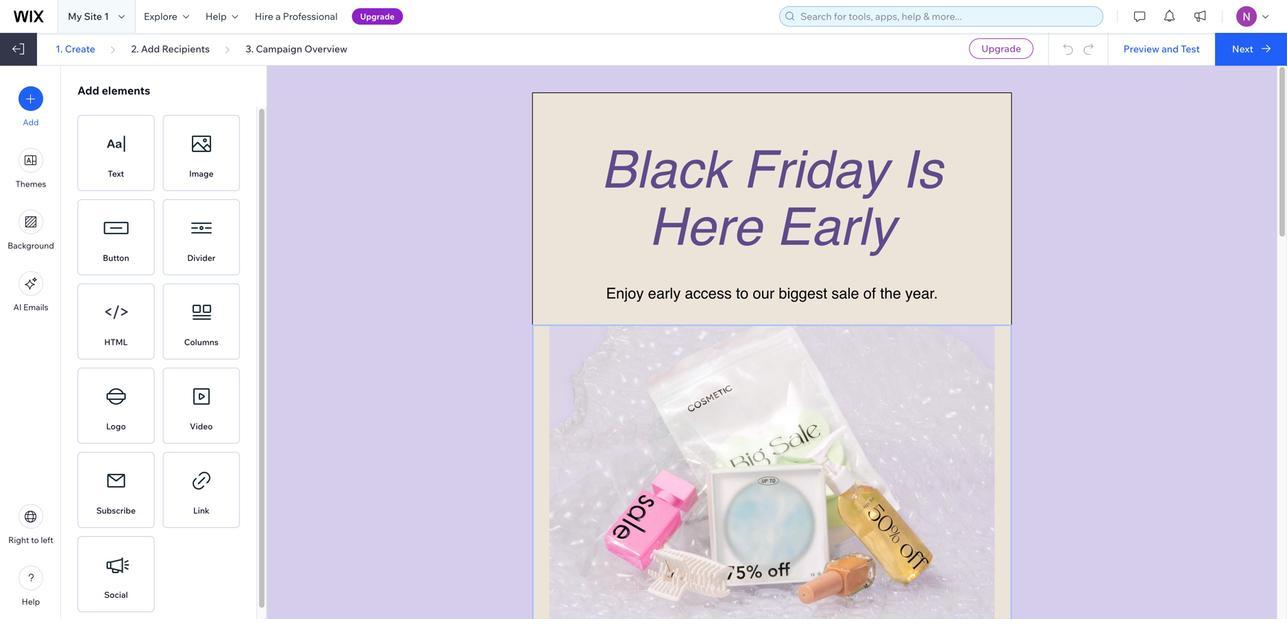 Task type: locate. For each thing, give the bounding box(es) containing it.
campaign
[[256, 43, 302, 55]]

access
[[685, 285, 732, 302]]

themes
[[15, 179, 46, 189]]

1 horizontal spatial help
[[206, 10, 227, 22]]

my
[[68, 10, 82, 22]]

0 horizontal spatial upgrade button
[[352, 8, 403, 25]]

1 horizontal spatial add
[[77, 84, 99, 97]]

0 vertical spatial to
[[736, 285, 749, 302]]

to left left
[[31, 535, 39, 546]]

the
[[880, 285, 901, 302]]

3.
[[246, 43, 254, 55]]

add left elements
[[77, 84, 99, 97]]

help button down right to left
[[19, 566, 43, 607]]

add up the themes button
[[23, 117, 39, 127]]

background
[[8, 241, 54, 251]]

add for add
[[23, 117, 39, 127]]

upgrade right professional
[[360, 11, 395, 22]]

hire
[[255, 10, 273, 22]]

0 horizontal spatial upgrade
[[360, 11, 395, 22]]

add button
[[19, 86, 43, 127]]

my site 1
[[68, 10, 109, 22]]

social
[[104, 590, 128, 600]]

biggest
[[779, 285, 827, 302]]

1
[[104, 10, 109, 22]]

preview
[[1124, 43, 1159, 55]]

upgrade button down search for tools, apps, help & more... field
[[969, 38, 1034, 59]]

1 horizontal spatial help button
[[197, 0, 247, 33]]

overview
[[304, 43, 347, 55]]

create
[[65, 43, 95, 55]]

0 vertical spatial upgrade button
[[352, 8, 403, 25]]

0 vertical spatial help
[[206, 10, 227, 22]]

sale
[[832, 285, 859, 302]]

next
[[1232, 43, 1253, 55]]

2.
[[131, 43, 139, 55]]

help up recipients in the top of the page
[[206, 10, 227, 22]]

0 horizontal spatial to
[[31, 535, 39, 546]]

early
[[648, 285, 681, 302]]

to left 'our'
[[736, 285, 749, 302]]

preview and test
[[1124, 43, 1200, 55]]

image
[[189, 169, 213, 179]]

site
[[84, 10, 102, 22]]

1 vertical spatial upgrade button
[[969, 38, 1034, 59]]

2. add recipients
[[131, 43, 210, 55]]

add
[[141, 43, 160, 55], [77, 84, 99, 97], [23, 117, 39, 127]]

1 vertical spatial to
[[31, 535, 39, 546]]

2. add recipients link
[[131, 43, 210, 55]]

add for add elements
[[77, 84, 99, 97]]

friday
[[743, 140, 888, 200]]

1 horizontal spatial upgrade
[[982, 42, 1021, 54]]

add right 2.
[[141, 43, 160, 55]]

year.
[[905, 285, 938, 302]]

add inside 2. add recipients link
[[141, 43, 160, 55]]

1 vertical spatial help button
[[19, 566, 43, 607]]

1 vertical spatial help
[[22, 597, 40, 607]]

enjoy
[[606, 285, 644, 302]]

0 vertical spatial upgrade
[[360, 11, 395, 22]]

0 horizontal spatial add
[[23, 117, 39, 127]]

to
[[736, 285, 749, 302], [31, 535, 39, 546]]

add inside add button
[[23, 117, 39, 127]]

upgrade
[[360, 11, 395, 22], [982, 42, 1021, 54]]

help button
[[197, 0, 247, 33], [19, 566, 43, 607]]

upgrade button
[[352, 8, 403, 25], [969, 38, 1034, 59]]

hire a professional link
[[247, 0, 346, 33]]

help
[[206, 10, 227, 22], [22, 597, 40, 607]]

2 horizontal spatial add
[[141, 43, 160, 55]]

link
[[193, 506, 209, 516]]

0 vertical spatial add
[[141, 43, 160, 55]]

1 vertical spatial upgrade
[[982, 42, 1021, 54]]

0 horizontal spatial help
[[22, 597, 40, 607]]

upgrade button right professional
[[352, 8, 403, 25]]

1. create
[[56, 43, 95, 55]]

explore
[[144, 10, 177, 22]]

upgrade down search for tools, apps, help & more... field
[[982, 42, 1021, 54]]

add elements
[[77, 84, 150, 97]]

1.
[[56, 43, 63, 55]]

left
[[41, 535, 53, 546]]

2 vertical spatial add
[[23, 117, 39, 127]]

0 horizontal spatial help button
[[19, 566, 43, 607]]

1 vertical spatial add
[[77, 84, 99, 97]]

help button left hire
[[197, 0, 247, 33]]

and
[[1162, 43, 1179, 55]]

help down right to left
[[22, 597, 40, 607]]



Task type: vqa. For each thing, say whether or not it's contained in the screenshot.
Requests
no



Task type: describe. For each thing, give the bounding box(es) containing it.
video
[[190, 421, 213, 432]]

columns
[[184, 337, 218, 347]]

ai
[[13, 302, 22, 313]]

black
[[601, 140, 729, 200]]

enjoy early access to our biggest sale of the year.
[[606, 285, 938, 302]]

hire a professional
[[255, 10, 338, 22]]

ai emails button
[[13, 271, 48, 313]]

ai emails
[[13, 302, 48, 313]]

black friday is here early
[[601, 140, 957, 257]]

to inside button
[[31, 535, 39, 546]]

button
[[103, 253, 129, 263]]

here
[[649, 197, 762, 257]]

1 horizontal spatial upgrade button
[[969, 38, 1034, 59]]

upgrade for topmost upgrade button
[[360, 11, 395, 22]]

themes button
[[15, 148, 46, 189]]

html
[[104, 337, 128, 347]]

0 vertical spatial help button
[[197, 0, 247, 33]]

test
[[1181, 43, 1200, 55]]

right
[[8, 535, 29, 546]]

3. campaign overview link
[[246, 43, 347, 55]]

right to left button
[[8, 504, 53, 546]]

divider
[[187, 253, 215, 263]]

next button
[[1215, 33, 1287, 66]]

of
[[863, 285, 876, 302]]

our
[[753, 285, 775, 302]]

Search for tools, apps, help & more... field
[[796, 7, 1099, 26]]

1. create link
[[56, 43, 95, 55]]

is
[[902, 140, 943, 200]]

professional
[[283, 10, 338, 22]]

a
[[275, 10, 281, 22]]

subscribe
[[96, 506, 136, 516]]

upgrade for the rightmost upgrade button
[[982, 42, 1021, 54]]

emails
[[23, 302, 48, 313]]

right to left
[[8, 535, 53, 546]]

logo
[[106, 421, 126, 432]]

text
[[108, 169, 124, 179]]

recipients
[[162, 43, 210, 55]]

1 horizontal spatial to
[[736, 285, 749, 302]]

elements
[[102, 84, 150, 97]]

early
[[776, 197, 895, 257]]

background button
[[8, 210, 54, 251]]

3. campaign overview
[[246, 43, 347, 55]]



